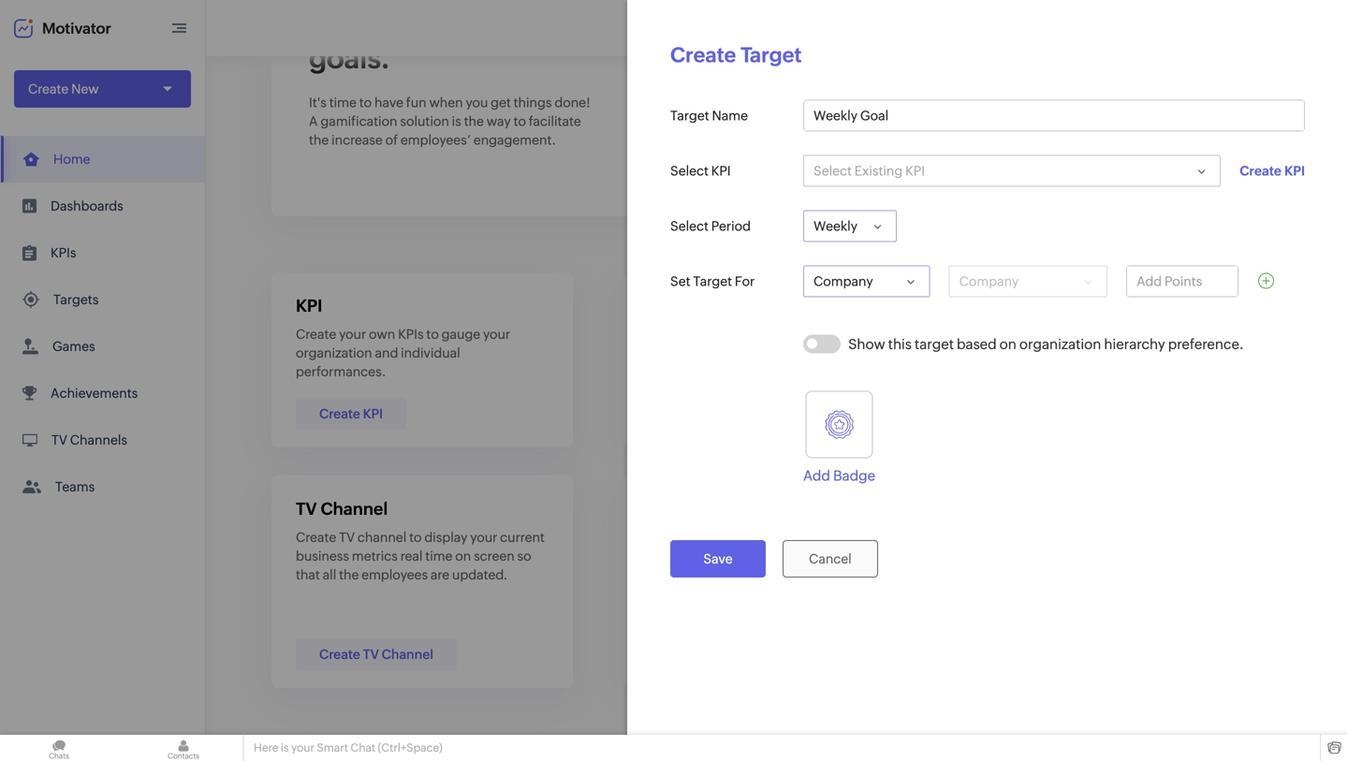 Task type: vqa. For each thing, say whether or not it's contained in the screenshot.
Mar in the top left of the page
no



Task type: locate. For each thing, give the bounding box(es) containing it.
you inside it's time to have fun when you get things done! a gamification solution is the way to facilitate the increase of employees' engagement.
[[466, 95, 488, 110]]

your inside create tv channel to display your current business metrics real time on screen so that all the employees are updated.
[[470, 530, 498, 545]]

to inside create tv channel to display your current business metrics real time on screen so that all the employees are updated.
[[409, 530, 422, 545]]

company field down weekly field
[[804, 266, 931, 297]]

1 horizontal spatial on
[[823, 346, 838, 361]]

None text field
[[805, 101, 1305, 131]]

add
[[804, 468, 831, 484]]

0 vertical spatial their
[[1134, 346, 1162, 361]]

1 vertical spatial employees
[[362, 568, 428, 583]]

1 vertical spatial their
[[769, 549, 797, 564]]

a up together
[[648, 530, 657, 545]]

0 horizontal spatial achieve
[[343, 10, 447, 42]]

your inside start creating games and motivate your employees to achieve their goals enthusiastically.
[[1211, 327, 1239, 342]]

kpis inside create your own kpis to gauge your organization and individual performances.
[[398, 327, 424, 342]]

to up gamification
[[359, 95, 372, 110]]

Add Points text field
[[1128, 266, 1238, 296]]

goals down 'motivate'
[[1165, 346, 1198, 361]]

your
[[453, 10, 514, 42], [339, 327, 366, 342], [483, 327, 511, 342], [1211, 327, 1239, 342], [674, 346, 701, 361], [648, 364, 675, 379], [470, 530, 498, 545], [291, 742, 315, 754]]

Company field
[[804, 266, 931, 297], [949, 266, 1108, 297]]

0 vertical spatial team
[[737, 346, 768, 361]]

target for set
[[693, 274, 732, 289]]

you left 'get'
[[466, 95, 488, 110]]

chat
[[351, 742, 376, 754]]

a up 'save'
[[706, 530, 713, 545]]

organization inside create your own kpis to gauge your organization and individual performances.
[[296, 346, 372, 361]]

a inside setting up sales targets help keep you and your sales team focused on achieving your goals for a specific time.
[[733, 364, 740, 379]]

0 horizontal spatial goals
[[678, 364, 711, 379]]

time inside it's time to have fun when you get things done! a gamification solution is the way to facilitate the increase of employees' engagement.
[[329, 95, 357, 110]]

it's
[[309, 95, 327, 110]]

set
[[671, 274, 691, 289]]

1 horizontal spatial is
[[452, 114, 462, 129]]

kpis
[[51, 245, 76, 260], [398, 327, 424, 342]]

of right increase
[[386, 133, 398, 148]]

channel
[[321, 500, 388, 519], [382, 647, 434, 662]]

your left own
[[339, 327, 366, 342]]

things
[[514, 95, 552, 110]]

create your own kpis to gauge your organization and individual performances.
[[296, 327, 511, 379]]

target
[[741, 43, 802, 67], [671, 108, 710, 123], [693, 274, 732, 289]]

0 vertical spatial a
[[309, 114, 318, 129]]

are
[[431, 568, 450, 583]]

a down it's
[[309, 114, 318, 129]]

to achieve your goals.
[[309, 10, 514, 74]]

your right 'motivate'
[[1211, 327, 1239, 342]]

target
[[915, 336, 954, 352]]

company up game
[[960, 274, 1019, 289]]

company field up start on the top
[[949, 266, 1108, 297]]

time up gamification
[[329, 95, 357, 110]]

0 vertical spatial you
[[466, 95, 488, 110]]

1 horizontal spatial a
[[733, 364, 740, 379]]

organization up enthusiastically.
[[1020, 336, 1102, 352]]

tv
[[52, 433, 67, 448], [296, 500, 317, 519], [339, 530, 355, 545], [363, 647, 379, 662]]

updated.
[[452, 568, 508, 583]]

select down target name
[[671, 163, 709, 178]]

real
[[401, 549, 423, 564]]

a right for
[[733, 364, 740, 379]]

achieve down group
[[719, 549, 766, 564]]

1 horizontal spatial and
[[648, 346, 671, 361]]

2 horizontal spatial is
[[693, 530, 703, 545]]

the right all
[[339, 568, 359, 583]]

select
[[671, 163, 709, 178], [814, 163, 852, 178], [671, 219, 709, 234]]

is right here in the bottom of the page
[[281, 742, 289, 754]]

kpis up individual
[[398, 327, 424, 342]]

target up name
[[741, 43, 802, 67]]

to up individual
[[427, 327, 439, 342]]

select kpi
[[671, 163, 731, 178]]

select for select existing kpi
[[814, 163, 852, 178]]

0 horizontal spatial on
[[455, 549, 471, 564]]

0 horizontal spatial organization
[[296, 346, 372, 361]]

on up updated.
[[455, 549, 471, 564]]

1 vertical spatial channel
[[382, 647, 434, 662]]

Select Existing KPI field
[[804, 155, 1222, 187]]

achieve inside start creating games and motivate your employees to achieve their goals enthusiastically.
[[1084, 346, 1132, 361]]

2 horizontal spatial and
[[1129, 327, 1152, 342]]

0 horizontal spatial kpis
[[51, 245, 76, 260]]

you up achieving
[[854, 327, 877, 342]]

0 vertical spatial a
[[733, 364, 740, 379]]

1 horizontal spatial employees
[[1000, 346, 1067, 361]]

your down up
[[674, 346, 701, 361]]

company for 2nd company field from the left
[[960, 274, 1019, 289]]

a inside a team is a group of individuals working together to achieve their goal.
[[706, 530, 713, 545]]

employees down real
[[362, 568, 428, 583]]

of
[[386, 133, 398, 148], [755, 530, 767, 545]]

1 vertical spatial you
[[854, 327, 877, 342]]

enthusiastically.
[[1000, 364, 1097, 379]]

1 horizontal spatial of
[[755, 530, 767, 545]]

0 horizontal spatial is
[[281, 742, 289, 754]]

the
[[464, 114, 484, 129], [309, 133, 329, 148], [339, 568, 359, 583]]

0 horizontal spatial company field
[[804, 266, 931, 297]]

employees up enthusiastically.
[[1000, 346, 1067, 361]]

achieve down games
[[1084, 346, 1132, 361]]

0 vertical spatial time
[[329, 95, 357, 110]]

1 vertical spatial goals
[[678, 364, 711, 379]]

chats image
[[0, 735, 118, 761]]

1 vertical spatial target
[[671, 108, 710, 123]]

on down keep at the top right
[[823, 346, 838, 361]]

0 horizontal spatial a
[[706, 530, 713, 545]]

it's time to have fun when you get things done! a gamification solution is the way to facilitate the increase of employees' engagement.
[[309, 95, 591, 148]]

your up screen
[[470, 530, 498, 545]]

create tv channel link
[[296, 639, 457, 671]]

on right based
[[1000, 336, 1017, 352]]

smart
[[317, 742, 348, 754]]

1 horizontal spatial their
[[1134, 346, 1162, 361]]

home
[[53, 152, 90, 167]]

1 vertical spatial create kpi
[[319, 406, 383, 421]]

0 vertical spatial goals
[[1165, 346, 1198, 361]]

list containing home
[[0, 136, 205, 510]]

1 vertical spatial time
[[425, 549, 453, 564]]

team
[[737, 346, 768, 361], [660, 530, 691, 545]]

select left period
[[671, 219, 709, 234]]

achieve inside a team is a group of individuals working together to achieve their goal.
[[719, 549, 766, 564]]

2 vertical spatial target
[[693, 274, 732, 289]]

kpis up targets
[[51, 245, 76, 260]]

creating
[[1032, 327, 1083, 342]]

0 horizontal spatial you
[[466, 95, 488, 110]]

0 horizontal spatial their
[[769, 549, 797, 564]]

target for create
[[741, 43, 802, 67]]

achieve up have
[[343, 10, 447, 42]]

fun
[[406, 95, 427, 110]]

achieving
[[841, 346, 901, 361]]

create new
[[28, 81, 99, 96]]

0 vertical spatial sales
[[714, 327, 744, 342]]

1 vertical spatial team
[[660, 530, 691, 545]]

0 vertical spatial target
[[741, 43, 802, 67]]

for
[[713, 364, 731, 379]]

2 horizontal spatial achieve
[[1084, 346, 1132, 361]]

you for keep
[[854, 327, 877, 342]]

kpi
[[712, 163, 731, 178], [906, 163, 925, 178], [1285, 163, 1306, 178], [296, 296, 322, 316], [363, 406, 383, 421]]

current
[[500, 530, 545, 545]]

and right games
[[1129, 327, 1152, 342]]

goals inside setting up sales targets help keep you and your sales team focused on achieving your goals for a specific time.
[[678, 364, 711, 379]]

to down group
[[704, 549, 716, 564]]

select inside field
[[814, 163, 852, 178]]

2 vertical spatial the
[[339, 568, 359, 583]]

to
[[309, 10, 336, 42], [359, 95, 372, 110], [514, 114, 526, 129], [427, 327, 439, 342], [1069, 346, 1082, 361], [409, 530, 422, 545], [704, 549, 716, 564]]

goals
[[1165, 346, 1198, 361], [678, 364, 711, 379]]

0 horizontal spatial time
[[329, 95, 357, 110]]

1 vertical spatial a
[[648, 530, 657, 545]]

create kpi
[[1240, 163, 1306, 178], [319, 406, 383, 421]]

2 vertical spatial achieve
[[719, 549, 766, 564]]

0 vertical spatial create kpi
[[1240, 163, 1306, 178]]

preference.
[[1169, 336, 1244, 352]]

create target
[[671, 43, 802, 67]]

1 horizontal spatial company
[[960, 274, 1019, 289]]

name
[[712, 108, 748, 123]]

2 vertical spatial is
[[281, 742, 289, 754]]

kpi inside field
[[906, 163, 925, 178]]

1 horizontal spatial goals
[[1165, 346, 1198, 361]]

1 vertical spatial kpis
[[398, 327, 424, 342]]

sales right up
[[714, 327, 744, 342]]

1 vertical spatial a
[[706, 530, 713, 545]]

weekly
[[814, 219, 858, 234]]

group
[[715, 530, 752, 545]]

the left way in the left of the page
[[464, 114, 484, 129]]

0 horizontal spatial employees
[[362, 568, 428, 583]]

1 horizontal spatial team
[[737, 346, 768, 361]]

0 vertical spatial channel
[[321, 500, 388, 519]]

1 company from the left
[[814, 274, 874, 289]]

team up specific
[[737, 346, 768, 361]]

their down 'motivate'
[[1134, 346, 1162, 361]]

list
[[0, 136, 205, 510]]

and down setting
[[648, 346, 671, 361]]

a inside a team is a group of individuals working together to achieve their goal.
[[648, 530, 657, 545]]

sales up for
[[704, 346, 734, 361]]

organization up performances.
[[296, 346, 372, 361]]

select left existing
[[814, 163, 852, 178]]

1 horizontal spatial the
[[339, 568, 359, 583]]

1 horizontal spatial company field
[[949, 266, 1108, 297]]

0 vertical spatial of
[[386, 133, 398, 148]]

to down creating
[[1069, 346, 1082, 361]]

0 vertical spatial achieve
[[343, 10, 447, 42]]

and down own
[[375, 346, 398, 361]]

channel up channel
[[321, 500, 388, 519]]

0 vertical spatial is
[[452, 114, 462, 129]]

to up it's
[[309, 10, 336, 42]]

0 horizontal spatial a
[[309, 114, 318, 129]]

1 vertical spatial achieve
[[1084, 346, 1132, 361]]

on
[[1000, 336, 1017, 352], [823, 346, 838, 361], [455, 549, 471, 564]]

own
[[369, 327, 395, 342]]

together
[[648, 549, 701, 564]]

1 vertical spatial of
[[755, 530, 767, 545]]

is up together
[[693, 530, 703, 545]]

employees
[[1000, 346, 1067, 361], [362, 568, 428, 583]]

1 horizontal spatial you
[[854, 327, 877, 342]]

time inside create tv channel to display your current business metrics real time on screen so that all the employees are updated.
[[425, 549, 453, 564]]

your down setting
[[648, 364, 675, 379]]

your up 'get'
[[453, 10, 514, 42]]

1 horizontal spatial time
[[425, 549, 453, 564]]

you inside setting up sales targets help keep you and your sales team focused on achieving your goals for a specific time.
[[854, 327, 877, 342]]

0 horizontal spatial company
[[814, 274, 874, 289]]

0 horizontal spatial and
[[375, 346, 398, 361]]

their down individuals
[[769, 549, 797, 564]]

solution
[[400, 114, 449, 129]]

0 horizontal spatial the
[[309, 133, 329, 148]]

1 horizontal spatial a
[[648, 530, 657, 545]]

2 horizontal spatial the
[[464, 114, 484, 129]]

save
[[704, 552, 733, 567]]

2 horizontal spatial on
[[1000, 336, 1017, 352]]

1 vertical spatial is
[[693, 530, 703, 545]]

engagement.
[[474, 133, 556, 148]]

done!
[[555, 95, 591, 110]]

1 horizontal spatial achieve
[[719, 549, 766, 564]]

game
[[1000, 296, 1048, 316]]

select existing kpi
[[814, 163, 925, 178]]

target left for
[[693, 274, 732, 289]]

time up are
[[425, 549, 453, 564]]

sales
[[714, 327, 744, 342], [704, 346, 734, 361]]

of right group
[[755, 530, 767, 545]]

cancel button
[[783, 541, 878, 578]]

metrics
[[352, 549, 398, 564]]

0 horizontal spatial create kpi
[[319, 406, 383, 421]]

get
[[491, 95, 511, 110]]

achieve
[[343, 10, 447, 42], [1084, 346, 1132, 361], [719, 549, 766, 564]]

1 vertical spatial the
[[309, 133, 329, 148]]

team up together
[[660, 530, 691, 545]]

team inside a team is a group of individuals working together to achieve their goal.
[[660, 530, 691, 545]]

to up real
[[409, 530, 422, 545]]

team inside setting up sales targets help keep you and your sales team focused on achieving your goals for a specific time.
[[737, 346, 768, 361]]

1 horizontal spatial kpis
[[398, 327, 424, 342]]

on inside create tv channel to display your current business metrics real time on screen so that all the employees are updated.
[[455, 549, 471, 564]]

channel down are
[[382, 647, 434, 662]]

motivator
[[42, 19, 111, 37]]

goals left for
[[678, 364, 711, 379]]

is down when
[[452, 114, 462, 129]]

create tv channel to display your current business metrics real time on screen so that all the employees are updated.
[[296, 530, 545, 583]]

2 company from the left
[[960, 274, 1019, 289]]

business
[[296, 549, 349, 564]]

0 vertical spatial the
[[464, 114, 484, 129]]

individual
[[401, 346, 461, 361]]

start
[[1000, 327, 1029, 342]]

0 horizontal spatial of
[[386, 133, 398, 148]]

the down it's
[[309, 133, 329, 148]]

0 horizontal spatial team
[[660, 530, 691, 545]]

dashboards
[[51, 199, 123, 214]]

company up keep at the top right
[[814, 274, 874, 289]]

0 vertical spatial employees
[[1000, 346, 1067, 361]]

target left name
[[671, 108, 710, 123]]



Task type: describe. For each thing, give the bounding box(es) containing it.
is inside a team is a group of individuals working together to achieve their goal.
[[693, 530, 703, 545]]

all
[[323, 568, 336, 583]]

target name
[[671, 108, 748, 123]]

setting
[[648, 327, 692, 342]]

add badge
[[804, 468, 876, 484]]

specific
[[743, 364, 791, 379]]

of inside it's time to have fun when you get things done! a gamification solution is the way to facilitate the increase of employees' engagement.
[[386, 133, 398, 148]]

have
[[375, 95, 404, 110]]

to inside create your own kpis to gauge your organization and individual performances.
[[427, 327, 439, 342]]

a inside it's time to have fun when you get things done! a gamification solution is the way to facilitate the increase of employees' engagement.
[[309, 114, 318, 129]]

1 vertical spatial sales
[[704, 346, 734, 361]]

company for first company field from left
[[814, 274, 874, 289]]

0 vertical spatial kpis
[[51, 245, 76, 260]]

badge
[[834, 468, 876, 484]]

based
[[957, 336, 997, 352]]

this
[[889, 336, 912, 352]]

show this target based on organization hierarchy preference.
[[849, 336, 1244, 352]]

achievements
[[51, 386, 138, 401]]

motivate
[[1155, 327, 1209, 342]]

your inside to achieve your goals.
[[453, 10, 514, 42]]

employees inside create tv channel to display your current business metrics real time on screen so that all the employees are updated.
[[362, 568, 428, 583]]

2 company field from the left
[[949, 266, 1108, 297]]

period
[[712, 219, 751, 234]]

Weekly field
[[804, 210, 897, 242]]

(ctrl+space)
[[378, 742, 443, 754]]

set target for
[[671, 274, 755, 289]]

1 horizontal spatial organization
[[1020, 336, 1102, 352]]

increase
[[332, 133, 383, 148]]

contacts image
[[125, 735, 243, 761]]

to up engagement.
[[514, 114, 526, 129]]

to inside a team is a group of individuals working together to achieve their goal.
[[704, 549, 716, 564]]

here
[[254, 742, 279, 754]]

when
[[429, 95, 463, 110]]

screen
[[474, 549, 515, 564]]

setting up sales targets help keep you and your sales team focused on achieving your goals for a specific time.
[[648, 327, 901, 379]]

performances.
[[296, 364, 386, 379]]

way
[[487, 114, 511, 129]]

hierarchy
[[1105, 336, 1166, 352]]

tv inside create tv channel to display your current business metrics real time on screen so that all the employees are updated.
[[339, 530, 355, 545]]

channels
[[70, 433, 127, 448]]

your left smart
[[291, 742, 315, 754]]

individuals
[[770, 530, 836, 545]]

focused
[[770, 346, 820, 361]]

you for when
[[466, 95, 488, 110]]

start creating games and motivate your employees to achieve their goals enthusiastically.
[[1000, 327, 1239, 379]]

time.
[[794, 364, 825, 379]]

select period
[[671, 219, 751, 234]]

on inside setting up sales targets help keep you and your sales team focused on achieving your goals for a specific time.
[[823, 346, 838, 361]]

and inside create your own kpis to gauge your organization and individual performances.
[[375, 346, 398, 361]]

your right the gauge
[[483, 327, 511, 342]]

employees inside start creating games and motivate your employees to achieve their goals enthusiastically.
[[1000, 346, 1067, 361]]

create inside create tv channel to display your current business metrics real time on screen so that all the employees are updated.
[[296, 530, 337, 545]]

1 horizontal spatial create kpi
[[1240, 163, 1306, 178]]

goals inside start creating games and motivate your employees to achieve their goals enthusiastically.
[[1165, 346, 1198, 361]]

a team is a group of individuals working together to achieve their goal.
[[648, 530, 888, 564]]

user image
[[1291, 13, 1321, 43]]

1 company field from the left
[[804, 266, 931, 297]]

facilitate
[[529, 114, 581, 129]]

select for select kpi
[[671, 163, 709, 178]]

create inside create your own kpis to gauge your organization and individual performances.
[[296, 327, 337, 342]]

is inside it's time to have fun when you get things done! a gamification solution is the way to facilitate the increase of employees' engagement.
[[452, 114, 462, 129]]

and inside setting up sales targets help keep you and your sales team focused on achieving your goals for a specific time.
[[648, 346, 671, 361]]

tv channel
[[296, 500, 388, 519]]

targets
[[747, 327, 790, 342]]

games
[[1085, 327, 1126, 342]]

display
[[425, 530, 468, 545]]

cancel
[[809, 552, 852, 567]]

that
[[296, 568, 320, 583]]

so
[[518, 549, 532, 564]]

tv channels
[[52, 433, 127, 448]]

new
[[71, 81, 99, 96]]

goal.
[[800, 549, 830, 564]]

and inside start creating games and motivate your employees to achieve their goals enthusiastically.
[[1129, 327, 1152, 342]]

the inside create tv channel to display your current business metrics real time on screen so that all the employees are updated.
[[339, 568, 359, 583]]

achieve inside to achieve your goals.
[[343, 10, 447, 42]]

create tv channel
[[319, 647, 434, 662]]

channel
[[358, 530, 407, 545]]

of inside a team is a group of individuals working together to achieve their goal.
[[755, 530, 767, 545]]

keep
[[822, 327, 852, 342]]

teams
[[55, 480, 95, 495]]

help
[[792, 327, 819, 342]]

up
[[695, 327, 711, 342]]

targets
[[53, 292, 99, 307]]

show
[[849, 336, 886, 352]]

employees'
[[401, 133, 471, 148]]

select for select period
[[671, 219, 709, 234]]

their inside start creating games and motivate your employees to achieve their goals enthusiastically.
[[1134, 346, 1162, 361]]

their inside a team is a group of individuals working together to achieve their goal.
[[769, 549, 797, 564]]

existing
[[855, 163, 903, 178]]

to inside to achieve your goals.
[[309, 10, 336, 42]]

to inside start creating games and motivate your employees to achieve their goals enthusiastically.
[[1069, 346, 1082, 361]]

here is your smart chat (ctrl+space)
[[254, 742, 443, 754]]

gamification
[[321, 114, 398, 129]]

gauge
[[442, 327, 481, 342]]

save button
[[671, 541, 766, 578]]

for
[[735, 274, 755, 289]]

goals.
[[309, 42, 390, 74]]

working
[[838, 530, 888, 545]]



